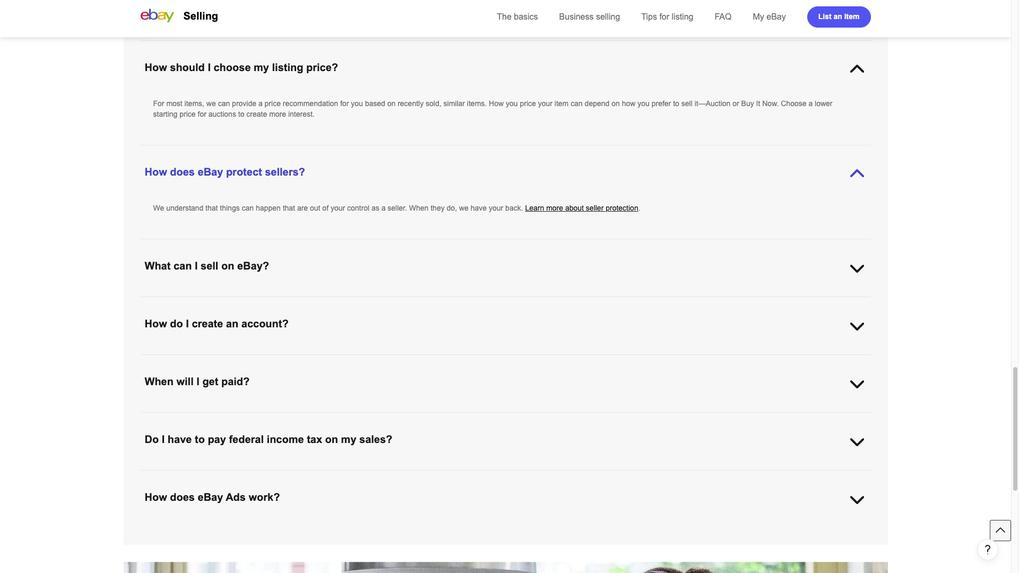 Task type: vqa. For each thing, say whether or not it's contained in the screenshot.
VHS
no



Task type: describe. For each thing, give the bounding box(es) containing it.
create right do
[[192, 318, 223, 330]]

or inside starting on jan 1, 2022, irs regulations require all businesses that process payments, including online marketplaces like ebay, to issue a form 1099-k for all sellers who receive $600 or more in sales. the new tax reporting requirement may impact your 2022 tax return that you may file in 2023. however, just because you receive a 1099-k doesn't automatically mean that you'll owe taxes on the amount reported on your 1099- k. only goods that are sold for a profit are considered taxable, so you won't owe any taxes on something you sell for less than what you paid for it. for example, if you bought a bike for $1,000 last year, and then sold it on ebay today for $700, that $700 you made would generally not be subject to income tax. check out our
[[757, 471, 763, 480]]

ads inside ebay ads can help you build your business on ebay with effective advertising tools that create a meaningful connection between you and ebay's global community of passionate buyers - and help you sell your items faster. stand out among billions of listings on ebay by putting your items in front of interested buyers no matter the size of your budget.
[[172, 529, 185, 538]]

of left control
[[322, 204, 329, 212]]

1 bank from the left
[[450, 414, 466, 422]]

0 horizontal spatial 1099-
[[543, 482, 562, 490]]

through
[[527, 414, 552, 422]]

you left already
[[275, 5, 287, 14]]

to
[[153, 356, 161, 364]]

that inside ebay ads can help you build your business on ebay with effective advertising tools that create a meaningful connection between you and ebay's global community of passionate buyers - and help you sell your items faster. stand out among billions of listings on ebay by putting your items in front of interested buyers no matter the size of your budget.
[[426, 529, 439, 538]]

on down just on the bottom of page
[[453, 493, 461, 501]]

form
[[607, 471, 624, 480]]

your down new
[[819, 482, 834, 490]]

seller.
[[388, 204, 407, 212]]

happen
[[256, 204, 281, 212]]

buy ebay branded packaging link
[[716, 5, 813, 14]]

i for sell
[[195, 260, 198, 272]]

about
[[565, 204, 584, 212]]

billions
[[234, 540, 257, 548]]

how should i choose my listing price?
[[145, 62, 338, 73]]

on left ebay?
[[221, 260, 234, 272]]

you'll
[[675, 482, 692, 490]]

can up auctions
[[218, 99, 230, 108]]

and left verify
[[337, 356, 349, 364]]

you down marketplaces
[[496, 482, 508, 490]]

account, inside after we confirm the buyer's payment has been received, payouts are sent directly to your bank account, monday through friday (excluding bank holidays), within two business days. once a payout is initiated, funds are typically available within 1-3 business days depending on your bank's normal processing time.
[[468, 414, 496, 422]]

business inside ebay ads can help you build your business on ebay with effective advertising tools that create a meaningful connection between you and ebay's global community of passionate buyers - and help you sell your items faster. stand out among billions of listings on ebay by putting your items in front of interested buyers no matter the size of your budget.
[[265, 529, 294, 538]]

of left "listings"
[[259, 540, 265, 548]]

have
[[601, 356, 618, 364]]

buyer's
[[221, 414, 245, 422]]

days.
[[731, 414, 749, 422]]

1 vertical spatial .
[[638, 204, 640, 212]]

help inside to get started, select list an item. we'll help you create and verify your account, and set-up payment information during your first listing. have your preferred payment account details on hand and be ready to receive a call or text on your phone for verification.
[[284, 356, 298, 364]]

things
[[220, 204, 240, 212]]

that left things
[[205, 204, 218, 212]]

ebay down "requirement"
[[198, 492, 223, 503]]

you left paid
[[587, 493, 599, 501]]

0 vertical spatial sold
[[229, 493, 243, 501]]

more inside for most items, we can provide a price recommendation for you based on recently sold, similar items. how you price your item can depend on how you prefer to sell it—auction or buy it now. choose a lower starting price for auctions to create more interest.
[[269, 110, 286, 118]]

1 horizontal spatial within
[[665, 414, 684, 422]]

we'll
[[266, 356, 282, 364]]

a left bike
[[726, 493, 730, 501]]

your left control
[[331, 204, 345, 212]]

1 horizontal spatial may
[[289, 5, 303, 14]]

are right the happen
[[297, 204, 308, 212]]

i for create
[[186, 318, 189, 330]]

that down "businesses"
[[335, 482, 347, 490]]

2 bank from the left
[[613, 414, 629, 422]]

a left 'lower'
[[809, 99, 813, 108]]

your up "processing"
[[433, 414, 448, 422]]

on inside after we confirm the buyer's payment has been received, payouts are sent directly to your bank account, monday through friday (excluding bank holidays), within two business days. once a payout is initiated, funds are typically available within 1-3 business days depending on your bank's normal processing time.
[[346, 424, 354, 433]]

a inside to get started, select list an item. we'll help you create and verify your account, and set-up payment information during your first listing. have your preferred payment account details on hand and be ready to receive a call or text on your phone for verification.
[[153, 366, 157, 375]]

0 horizontal spatial taxes
[[433, 493, 451, 501]]

1 vertical spatial tax
[[844, 471, 854, 480]]

connection
[[508, 529, 544, 538]]

1 vertical spatial my
[[341, 434, 356, 445]]

of right size
[[545, 540, 551, 548]]

already
[[305, 5, 330, 14]]

0 horizontal spatial learn
[[525, 204, 544, 212]]

as
[[372, 204, 379, 212]]

2 vertical spatial tax
[[301, 482, 311, 490]]

and up budget.
[[590, 529, 603, 538]]

the inside ebay ads can help you build your business on ebay with effective advertising tools that create a meaningful connection between you and ebay's global community of passionate buyers - and help you sell your items faster. stand out among billions of listings on ebay by putting your items in front of interested buyers no matter the size of your budget.
[[517, 540, 528, 548]]

can left 'use' at the top of the page
[[168, 5, 180, 14]]

(excluding
[[577, 414, 611, 422]]

list an item link
[[807, 6, 871, 28]]

1 vertical spatial business
[[260, 424, 289, 433]]

starting on jan 1, 2022, irs regulations require all businesses that process payments, including online marketplaces like ebay, to issue a form 1099-k for all sellers who receive $600 or more in sales. the new tax reporting requirement may impact your 2022 tax return that you may file in 2023. however, just because you receive a 1099-k doesn't automatically mean that you'll owe taxes on the amount reported on your 1099- k. only goods that are sold for a profit are considered taxable, so you won't owe any taxes on something you sell for less than what you paid for it. for example, if you bought a bike for $1,000 last year, and then sold it on ebay today for $700, that $700 you made would generally not be subject to income tax. check out our
[[153, 471, 855, 512]]

be inside to get started, select list an item. we'll help you create and verify your account, and set-up payment information during your first listing. have your preferred payment account details on hand and be ready to receive a call or text on your phone for verification.
[[795, 356, 803, 364]]

bought
[[701, 493, 724, 501]]

a up less
[[536, 482, 541, 490]]

0 vertical spatial item
[[844, 12, 860, 20]]

0 vertical spatial items
[[839, 529, 856, 538]]

you up so
[[349, 482, 361, 490]]

of right community
[[689, 529, 695, 538]]

you right how at top right
[[638, 99, 650, 108]]

faster.
[[153, 540, 173, 548]]

you up our
[[499, 493, 511, 501]]

list an item
[[818, 12, 860, 20]]

requirement
[[185, 482, 224, 490]]

how
[[622, 99, 636, 108]]

what
[[569, 493, 585, 501]]

on right based
[[387, 99, 396, 108]]

2 vertical spatial have
[[168, 434, 192, 445]]

how does ebay protect sellers?
[[145, 166, 305, 178]]

income inside starting on jan 1, 2022, irs regulations require all businesses that process payments, including online marketplaces like ebay, to issue a form 1099-k for all sellers who receive $600 or more in sales. the new tax reporting requirement may impact your 2022 tax return that you may file in 2023. however, just because you receive a 1099-k doesn't automatically mean that you'll owe taxes on the amount reported on your 1099- k. only goods that are sold for a profit are considered taxable, so you won't owe any taxes on something you sell for less than what you paid for it. for example, if you bought a bike for $1,000 last year, and then sold it on ebay today for $700, that $700 you made would generally not be subject to income tax. check out our
[[434, 503, 458, 512]]

0 horizontal spatial owe
[[403, 493, 417, 501]]

call
[[159, 366, 170, 375]]

our
[[509, 503, 520, 512]]

how for how does ebay ads work?
[[145, 492, 167, 503]]

touch,
[[529, 5, 549, 14]]

1 horizontal spatial payment
[[455, 356, 483, 364]]

sell inside for most items, we can provide a price recommendation for you based on recently sold, similar items. how you price your item can depend on how you prefer to sell it—auction or buy it now. choose a lower starting price for auctions to create more interest.
[[681, 99, 693, 108]]

amount
[[753, 482, 777, 490]]

for left less
[[527, 493, 535, 501]]

or right home
[[379, 5, 385, 14]]

for right tips
[[659, 12, 669, 21]]

bank's
[[372, 424, 394, 433]]

that right the happen
[[283, 204, 295, 212]]

interested
[[425, 540, 458, 548]]

1 horizontal spatial learn
[[597, 540, 616, 548]]

2 vertical spatial receive
[[510, 482, 534, 490]]

i for choose
[[208, 62, 211, 73]]

0 vertical spatial buyers
[[735, 529, 758, 538]]

1 vertical spatial we
[[459, 204, 469, 212]]

do
[[145, 434, 159, 445]]

for left the it.
[[617, 493, 626, 501]]

$700,
[[235, 503, 254, 512]]

0 vertical spatial ads
[[226, 492, 246, 503]]

1 vertical spatial listing
[[272, 62, 303, 73]]

0 vertical spatial taxes
[[710, 482, 728, 490]]

and inside starting on jan 1, 2022, irs regulations require all businesses that process payments, including online marketplaces like ebay, to issue a form 1099-k for all sellers who receive $600 or more in sales. the new tax reporting requirement may impact your 2022 tax return that you may file in 2023. however, just because you receive a 1099-k doesn't automatically mean that you'll owe taxes on the amount reported on your 1099- k. only goods that are sold for a profit are considered taxable, so you won't owe any taxes on something you sell for less than what you paid for it. for example, if you bought a bike for $1,000 last year, and then sold it on ebay today for $700, that $700 you made would generally not be subject to income tax. check out our
[[815, 493, 827, 501]]

can right things
[[242, 204, 254, 212]]

today
[[204, 503, 222, 512]]

to left purchase.
[[673, 5, 679, 14]]

to down the provide
[[238, 110, 244, 118]]

3
[[254, 424, 258, 433]]

you right "items."
[[506, 99, 518, 108]]

of down tools
[[417, 540, 423, 548]]

can right what
[[174, 260, 192, 272]]

2 supplies from the left
[[599, 5, 627, 14]]

typically
[[166, 424, 192, 433]]

2 horizontal spatial get
[[388, 5, 398, 14]]

faq
[[715, 12, 732, 21]]

business selling link
[[559, 12, 620, 21]]

item inside for most items, we can provide a price recommendation for you based on recently sold, similar items. how you price your item can depend on how you prefer to sell it—auction or buy it now. choose a lower starting price for auctions to create more interest.
[[555, 99, 569, 108]]

your down then
[[822, 529, 837, 538]]

on left how at top right
[[612, 99, 620, 108]]

0 horizontal spatial sold
[[153, 503, 167, 512]]

to left pay
[[195, 434, 205, 445]]

a inside after we confirm the buyer's payment has been received, payouts are sent directly to your bank account, monday through friday (excluding bank holidays), within two business days. once a payout is initiated, funds are typically available within 1-3 business days depending on your bank's normal processing time.
[[770, 414, 775, 422]]

to up doesn't
[[573, 471, 579, 480]]

in inside ebay ads can help you build your business on ebay with effective advertising tools that create a meaningful connection between you and ebay's global community of passionate buyers - and help you sell your items faster. stand out among billions of listings on ebay by putting your items in front of interested buyers no matter the size of your budget.
[[392, 540, 398, 548]]

purchase.
[[681, 5, 714, 14]]

your right verify
[[371, 356, 386, 364]]

0 horizontal spatial price
[[180, 110, 196, 118]]

1 vertical spatial buyers
[[460, 540, 482, 548]]

select
[[202, 356, 222, 364]]

normal
[[396, 424, 419, 433]]

for right today
[[224, 503, 233, 512]]

directly
[[400, 414, 423, 422]]

provide
[[232, 99, 256, 108]]

for right bike
[[748, 493, 756, 501]]

2022
[[283, 482, 299, 490]]

to right prefer
[[673, 99, 679, 108]]

1 horizontal spatial price
[[265, 99, 281, 108]]

depending
[[309, 424, 344, 433]]

you can use any packaging supplies you may already have at home or get free boxes from carriers. for an added touch, ebay branded supplies are available to purchase. buy ebay branded packaging .
[[153, 5, 815, 14]]

meaningful
[[470, 529, 506, 538]]

1 horizontal spatial have
[[332, 5, 348, 14]]

you right if
[[687, 493, 699, 501]]

file
[[379, 482, 389, 490]]

0 vertical spatial business
[[699, 414, 729, 422]]

on left 'jan'
[[181, 471, 189, 480]]

ebay right my
[[767, 12, 786, 21]]

0 horizontal spatial the
[[497, 12, 512, 21]]

are down "2022"
[[280, 493, 291, 501]]

reported
[[779, 482, 807, 490]]

details
[[728, 356, 749, 364]]

for down items,
[[198, 110, 206, 118]]

you left based
[[351, 99, 363, 108]]

you
[[153, 5, 166, 14]]

0 vertical spatial my
[[254, 62, 269, 73]]

you up among
[[217, 529, 229, 538]]

0 horizontal spatial when
[[145, 376, 174, 387]]

on down depending
[[325, 434, 338, 445]]

1 horizontal spatial more
[[546, 204, 563, 212]]

that down "requirement"
[[202, 493, 214, 501]]

processing
[[421, 424, 457, 433]]

items,
[[185, 99, 204, 108]]

so
[[360, 493, 368, 501]]

for up mean
[[652, 471, 661, 480]]

my
[[753, 12, 764, 21]]

1 branded from the left
[[570, 5, 597, 14]]

1 horizontal spatial owe
[[694, 482, 708, 490]]

business
[[559, 12, 594, 21]]

0 vertical spatial tax
[[307, 434, 322, 445]]

0 vertical spatial buy
[[716, 5, 729, 14]]

reporting
[[153, 482, 182, 490]]

because
[[466, 482, 494, 490]]

for inside starting on jan 1, 2022, irs regulations require all businesses that process payments, including online marketplaces like ebay, to issue a form 1099-k for all sellers who receive $600 or more in sales. the new tax reporting requirement may impact your 2022 tax return that you may file in 2023. however, just because you receive a 1099-k doesn't automatically mean that you'll owe taxes on the amount reported on your 1099- k. only goods that are sold for a profit are considered taxable, so you won't owe any taxes on something you sell for less than what you paid for it. for example, if you bought a bike for $1,000 last year, and then sold it on ebay today for $700, that $700 you made would generally not be subject to income tax. check out our
[[636, 493, 647, 501]]

doesn't
[[569, 482, 593, 490]]

your inside for most items, we can provide a price recommendation for you based on recently sold, similar items. how you price your item can depend on how you prefer to sell it—auction or buy it now. choose a lower starting price for auctions to create more interest.
[[538, 99, 553, 108]]

2 horizontal spatial help
[[779, 529, 793, 538]]

k.
[[153, 493, 160, 501]]

for left based
[[340, 99, 349, 108]]

and right the hand
[[780, 356, 792, 364]]

0 vertical spatial in
[[784, 471, 790, 480]]

control
[[347, 204, 369, 212]]

0 horizontal spatial .
[[635, 540, 637, 548]]

create inside for most items, we can provide a price recommendation for you based on recently sold, similar items. how you price your item can depend on how you prefer to sell it—auction or buy it now. choose a lower starting price for auctions to create more interest.
[[246, 110, 267, 118]]

list inside to get started, select list an item. we'll help you create and verify your account, and set-up payment information during your first listing. have your preferred payment account details on hand and be ready to receive a call or text on your phone for verification.
[[224, 356, 235, 364]]

is
[[801, 414, 806, 422]]

more inside starting on jan 1, 2022, irs regulations require all businesses that process payments, including online marketplaces like ebay, to issue a form 1099-k for all sellers who receive $600 or more in sales. the new tax reporting requirement may impact your 2022 tax return that you may file in 2023. however, just because you receive a 1099-k doesn't automatically mean that you'll owe taxes on the amount reported on your 1099- k. only goods that are sold for a profit are considered taxable, so you won't owe any taxes on something you sell for less than what you paid for it. for example, if you bought a bike for $1,000 last year, and then sold it on ebay today for $700, that $700 you made would generally not be subject to income tax. check out our
[[765, 471, 782, 480]]

you right so
[[370, 493, 382, 501]]

build
[[231, 529, 247, 538]]

that left process
[[361, 471, 373, 480]]

on left the hand
[[751, 356, 759, 364]]

can left depend
[[571, 99, 583, 108]]

1 horizontal spatial 1099-
[[626, 471, 645, 480]]

sell inside ebay ads can help you build your business on ebay with effective advertising tools that create a meaningful connection between you and ebay's global community of passionate buyers - and help you sell your items faster. stand out among billions of listings on ebay by putting your items in front of interested buyers no matter the size of your budget.
[[809, 529, 820, 538]]

are up today
[[216, 493, 227, 501]]

with
[[326, 529, 339, 538]]

you right the $700
[[289, 503, 301, 512]]

tips for listing link
[[641, 12, 693, 21]]

your down select
[[206, 366, 220, 375]]

starting
[[153, 110, 178, 118]]

you down the year,
[[795, 529, 807, 538]]

how for how should i choose my listing price?
[[145, 62, 167, 73]]

how for how do i create an account?
[[145, 318, 167, 330]]

sent
[[383, 414, 397, 422]]

on up when will i get paid?
[[195, 366, 204, 375]]

$700
[[270, 503, 287, 512]]

ebay up by
[[307, 529, 324, 538]]

made
[[303, 503, 321, 512]]

new
[[828, 471, 842, 480]]

2 horizontal spatial may
[[363, 482, 377, 490]]

your up billions
[[249, 529, 263, 538]]

to right subject on the bottom
[[425, 503, 432, 512]]

has
[[278, 414, 290, 422]]

0 vertical spatial available
[[642, 5, 671, 14]]

2 horizontal spatial price
[[520, 99, 536, 108]]

on up the year,
[[809, 482, 817, 490]]

and right -
[[764, 529, 777, 538]]

protection
[[606, 204, 638, 212]]

your down payouts
[[356, 424, 370, 433]]

0 vertical spatial listing
[[672, 12, 693, 21]]

passionate
[[697, 529, 733, 538]]

ebay left my
[[731, 5, 748, 14]]

your down effective
[[356, 540, 370, 548]]

the basics
[[497, 12, 538, 21]]

between
[[546, 529, 574, 538]]

ebay left protect
[[198, 166, 223, 178]]

bike
[[732, 493, 746, 501]]

ebay up faster.
[[153, 529, 170, 538]]

account, inside to get started, select list an item. we'll help you create and verify your account, and set-up payment information during your first listing. have your preferred payment account details on hand and be ready to receive a call or text on your phone for verification.
[[388, 356, 416, 364]]

your right the have
[[620, 356, 635, 364]]

2023.
[[399, 482, 418, 490]]

like
[[539, 471, 551, 480]]

price?
[[306, 62, 338, 73]]

to get started, select list an item. we'll help you create and verify your account, and set-up payment information during your first listing. have your preferred payment account details on hand and be ready to receive a call or text on your phone for verification.
[[153, 356, 858, 375]]

payment inside after we confirm the buyer's payment has been received, payouts are sent directly to your bank account, monday through friday (excluding bank holidays), within two business days. once a payout is initiated, funds are typically available within 1-3 business days depending on your bank's normal processing time.
[[247, 414, 276, 422]]

does for how does ebay protect sellers?
[[170, 166, 195, 178]]

how for how does ebay protect sellers?
[[145, 166, 167, 178]]



Task type: locate. For each thing, give the bounding box(es) containing it.
1 horizontal spatial out
[[310, 204, 320, 212]]

a right as
[[381, 204, 386, 212]]

to inside to get started, select list an item. we'll help you create and verify your account, and set-up payment information during your first listing. have your preferred payment account details on hand and be ready to receive a call or text on your phone for verification.
[[825, 356, 832, 364]]

are up bank's
[[371, 414, 381, 422]]

2 horizontal spatial receive
[[834, 356, 858, 364]]

in right file
[[391, 482, 397, 490]]

items down then
[[839, 529, 856, 538]]

1 horizontal spatial all
[[663, 471, 671, 480]]

0 vertical spatial when
[[409, 204, 429, 212]]

0 vertical spatial for
[[483, 5, 494, 14]]

the
[[209, 414, 219, 422], [740, 482, 750, 490], [517, 540, 528, 548]]

1099- down like
[[543, 482, 562, 490]]

2 vertical spatial get
[[202, 376, 218, 387]]

how up we
[[145, 166, 167, 178]]

get down select
[[202, 376, 218, 387]]

information
[[486, 356, 522, 364]]

we understand that things can happen that are out of your control as a seller. when they do, we have your back. learn more about seller protection .
[[153, 204, 640, 212]]

that up example,
[[661, 482, 673, 490]]

that down the profit
[[256, 503, 268, 512]]

available inside after we confirm the buyer's payment has been received, payouts are sent directly to your bank account, monday through friday (excluding bank holidays), within two business days. once a payout is initiated, funds are typically available within 1-3 business days depending on your bank's normal processing time.
[[194, 424, 224, 433]]

tax up considered
[[301, 482, 311, 490]]

selling
[[596, 12, 620, 21]]

packaging right my
[[779, 5, 813, 14]]

a left form
[[601, 471, 605, 480]]

any down however, at bottom left
[[419, 493, 431, 501]]

set-
[[432, 356, 445, 364]]

in
[[784, 471, 790, 480], [391, 482, 397, 490], [392, 540, 398, 548]]

and left then
[[815, 493, 827, 501]]

learn more .
[[597, 540, 637, 548]]

a right the provide
[[258, 99, 263, 108]]

2 branded from the left
[[750, 5, 777, 14]]

1 horizontal spatial the
[[813, 471, 826, 480]]

1,
[[205, 471, 211, 480]]

0 horizontal spatial income
[[267, 434, 304, 445]]

1 horizontal spatial account,
[[468, 414, 496, 422]]

1 vertical spatial receive
[[712, 471, 736, 480]]

0 horizontal spatial account,
[[388, 356, 416, 364]]

and left "set-"
[[418, 356, 430, 364]]

on down payouts
[[346, 424, 354, 433]]

size
[[530, 540, 543, 548]]

can
[[168, 5, 180, 14], [218, 99, 230, 108], [571, 99, 583, 108], [242, 204, 254, 212], [174, 260, 192, 272], [187, 529, 199, 538]]

learn right back.
[[525, 204, 544, 212]]

2 vertical spatial in
[[392, 540, 398, 548]]

.
[[813, 5, 815, 14], [638, 204, 640, 212], [635, 540, 637, 548]]

0 horizontal spatial for
[[153, 99, 164, 108]]

for inside for most items, we can provide a price recommendation for you based on recently sold, similar items. how you price your item can depend on how you prefer to sell it—auction or buy it now. choose a lower starting price for auctions to create more interest.
[[153, 99, 164, 108]]

your up the profit
[[266, 482, 281, 490]]

a inside ebay ads can help you build your business on ebay with effective advertising tools that create a meaningful connection between you and ebay's global community of passionate buyers - and help you sell your items faster. stand out among billions of listings on ebay by putting your items in front of interested buyers no matter the size of your budget.
[[464, 529, 468, 538]]

are left tips
[[629, 5, 640, 14]]

1 horizontal spatial listing
[[672, 12, 693, 21]]

ready
[[805, 356, 823, 364]]

impact
[[242, 482, 264, 490]]

0 horizontal spatial ads
[[172, 529, 185, 538]]

two
[[686, 414, 697, 422]]

1 vertical spatial owe
[[403, 493, 417, 501]]

or inside to get started, select list an item. we'll help you create and verify your account, and set-up payment information during your first listing. have your preferred payment account details on hand and be ready to receive a call or text on your phone for verification.
[[173, 366, 179, 375]]

the left "buyer's"
[[209, 414, 219, 422]]

for inside to get started, select list an item. we'll help you create and verify your account, and set-up payment information during your first listing. have your preferred payment account details on hand and be ready to receive a call or text on your phone for verification.
[[245, 366, 254, 375]]

0 horizontal spatial listing
[[272, 62, 303, 73]]

2 vertical spatial we
[[171, 414, 180, 422]]

irs
[[234, 471, 247, 480]]

are down the after
[[153, 424, 164, 433]]

hand
[[761, 356, 778, 364]]

0 horizontal spatial any
[[196, 5, 208, 14]]

1 horizontal spatial get
[[202, 376, 218, 387]]

effective
[[341, 529, 369, 538]]

friday
[[554, 414, 575, 422]]

if
[[681, 493, 685, 501]]

understand
[[166, 204, 203, 212]]

ebay right touch,
[[551, 5, 568, 14]]

does for how does ebay ads work?
[[170, 492, 195, 503]]

should
[[170, 62, 205, 73]]

branded right touch,
[[570, 5, 597, 14]]

my ebay link
[[753, 12, 786, 21]]

advertising
[[371, 529, 407, 538]]

owe
[[694, 482, 708, 490], [403, 493, 417, 501]]

get
[[388, 5, 398, 14], [163, 356, 173, 364], [202, 376, 218, 387]]

1 horizontal spatial branded
[[750, 5, 777, 14]]

for
[[659, 12, 669, 21], [340, 99, 349, 108], [198, 110, 206, 118], [245, 366, 254, 375], [652, 471, 661, 480], [245, 493, 254, 501], [527, 493, 535, 501], [617, 493, 626, 501], [748, 493, 756, 501], [224, 503, 233, 512]]

owe down "2023."
[[403, 493, 417, 501]]

0 horizontal spatial within
[[226, 424, 245, 433]]

0 horizontal spatial the
[[209, 414, 219, 422]]

we
[[153, 204, 164, 212]]

2 vertical spatial .
[[635, 540, 637, 548]]

1 vertical spatial within
[[226, 424, 245, 433]]

sell inside starting on jan 1, 2022, irs regulations require all businesses that process payments, including online marketplaces like ebay, to issue a form 1099-k for all sellers who receive $600 or more in sales. the new tax reporting requirement may impact your 2022 tax return that you may file in 2023. however, just because you receive a 1099-k doesn't automatically mean that you'll owe taxes on the amount reported on your 1099- k. only goods that are sold for a profit are considered taxable, so you won't owe any taxes on something you sell for less than what you paid for it. for example, if you bought a bike for $1,000 last year, and then sold it on ebay today for $700, that $700 you made would generally not be subject to income tax. check out our
[[513, 493, 525, 501]]

may left already
[[289, 5, 303, 14]]

how
[[145, 62, 167, 73], [489, 99, 504, 108], [145, 166, 167, 178], [145, 318, 167, 330], [145, 492, 167, 503]]

0 vertical spatial list
[[818, 12, 832, 20]]

any
[[196, 5, 208, 14], [419, 493, 431, 501]]

$600
[[738, 471, 754, 480]]

for down item.
[[245, 366, 254, 375]]

0 vertical spatial does
[[170, 166, 195, 178]]

to right ready
[[825, 356, 832, 364]]

sell left ebay?
[[201, 260, 218, 272]]

1 vertical spatial be
[[389, 503, 398, 512]]

available left purchase.
[[642, 5, 671, 14]]

out inside ebay ads can help you build your business on ebay with effective advertising tools that create a meaningful connection between you and ebay's global community of passionate buyers - and help you sell your items faster. stand out among billions of listings on ebay by putting your items in front of interested buyers no matter the size of your budget.
[[197, 540, 207, 548]]

goods
[[180, 493, 200, 501]]

receive right ready
[[834, 356, 858, 364]]

on down made
[[296, 529, 305, 538]]

sell up our
[[513, 493, 525, 501]]

buy inside for most items, we can provide a price recommendation for you based on recently sold, similar items. how you price your item can depend on how you prefer to sell it—auction or buy it now. choose a lower starting price for auctions to create more interest.
[[741, 99, 754, 108]]

1 vertical spatial for
[[153, 99, 164, 108]]

available up pay
[[194, 424, 224, 433]]

1 horizontal spatial receive
[[712, 471, 736, 480]]

1 horizontal spatial packaging
[[779, 5, 813, 14]]

1 vertical spatial account,
[[468, 414, 496, 422]]

0 vertical spatial owe
[[694, 482, 708, 490]]

0 horizontal spatial more
[[269, 110, 286, 118]]

your
[[538, 99, 553, 108], [331, 204, 345, 212], [489, 204, 503, 212], [371, 356, 386, 364], [547, 356, 562, 364], [620, 356, 635, 364], [206, 366, 220, 375], [433, 414, 448, 422], [356, 424, 370, 433], [266, 482, 281, 490], [819, 482, 834, 490], [249, 529, 263, 538], [822, 529, 837, 538], [356, 540, 370, 548], [553, 540, 568, 548]]

considered
[[293, 493, 330, 501]]

more up "amount"
[[765, 471, 782, 480]]

for right carriers.
[[483, 5, 494, 14]]

1 horizontal spatial k
[[645, 471, 650, 480]]

buyers left no
[[460, 540, 482, 548]]

your left first
[[547, 356, 562, 364]]

the left new
[[813, 471, 826, 480]]

lower
[[815, 99, 833, 108]]

the
[[497, 12, 512, 21], [813, 471, 826, 480]]

help up among
[[201, 529, 215, 538]]

2 vertical spatial the
[[517, 540, 528, 548]]

within down "buyer's"
[[226, 424, 245, 433]]

0 vertical spatial get
[[388, 5, 398, 14]]

0 vertical spatial k
[[645, 471, 650, 480]]

0 vertical spatial have
[[332, 5, 348, 14]]

most
[[166, 99, 182, 108]]

tax down depending
[[307, 434, 322, 445]]

1 vertical spatial more
[[546, 204, 563, 212]]

out inside starting on jan 1, 2022, irs regulations require all businesses that process payments, including online marketplaces like ebay, to issue a form 1099-k for all sellers who receive $600 or more in sales. the new tax reporting requirement may impact your 2022 tax return that you may file in 2023. however, just because you receive a 1099-k doesn't automatically mean that you'll owe taxes on the amount reported on your 1099- k. only goods that are sold for a profit are considered taxable, so you won't owe any taxes on something you sell for less than what you paid for it. for example, if you bought a bike for $1,000 last year, and then sold it on ebay today for $700, that $700 you made would generally not be subject to income tax. check out our
[[497, 503, 507, 512]]

help, opens dialogs image
[[983, 545, 993, 555]]

you inside to get started, select list an item. we'll help you create and verify your account, and set-up payment information during your first listing. have your preferred payment account details on hand and be ready to receive a call or text on your phone for verification.
[[300, 356, 312, 364]]

free
[[400, 5, 413, 14]]

1 all from the left
[[312, 471, 320, 480]]

less
[[537, 493, 551, 501]]

been
[[292, 414, 308, 422]]

that up the interested
[[426, 529, 439, 538]]

you up budget.
[[576, 529, 588, 538]]

0 horizontal spatial buy
[[716, 5, 729, 14]]

out left control
[[310, 204, 320, 212]]

your left back.
[[489, 204, 503, 212]]

0 vertical spatial the
[[497, 12, 512, 21]]

carriers.
[[454, 5, 480, 14]]

be inside starting on jan 1, 2022, irs regulations require all businesses that process payments, including online marketplaces like ebay, to issue a form 1099-k for all sellers who receive $600 or more in sales. the new tax reporting requirement may impact your 2022 tax return that you may file in 2023. however, just because you receive a 1099-k doesn't automatically mean that you'll owe taxes on the amount reported on your 1099- k. only goods that are sold for a profit are considered taxable, so you won't owe any taxes on something you sell for less than what you paid for it. for example, if you bought a bike for $1,000 last year, and then sold it on ebay today for $700, that $700 you made would generally not be subject to income tax. check out our
[[389, 503, 398, 512]]

business up "listings"
[[265, 529, 294, 538]]

first
[[564, 356, 576, 364]]

it—auction
[[695, 99, 731, 108]]

something
[[463, 493, 497, 501]]

ebay's
[[605, 529, 627, 538]]

business
[[699, 414, 729, 422], [260, 424, 289, 433], [265, 529, 294, 538]]

have
[[332, 5, 348, 14], [471, 204, 487, 212], [168, 434, 192, 445]]

1 vertical spatial in
[[391, 482, 397, 490]]

price right the provide
[[265, 99, 281, 108]]

2 horizontal spatial .
[[813, 5, 815, 14]]

when left they
[[409, 204, 429, 212]]

create inside to get started, select list an item. we'll help you create and verify your account, and set-up payment information during your first listing. have your preferred payment account details on hand and be ready to receive a call or text on your phone for verification.
[[314, 356, 335, 364]]

2 packaging from the left
[[779, 5, 813, 14]]

get inside to get started, select list an item. we'll help you create and verify your account, and set-up payment information during your first listing. have your preferred payment account details on hand and be ready to receive a call or text on your phone for verification.
[[163, 356, 173, 364]]

create inside ebay ads can help you build your business on ebay with effective advertising tools that create a meaningful connection between you and ebay's global community of passionate buyers - and help you sell your items faster. stand out among billions of listings on ebay by putting your items in front of interested buyers no matter the size of your budget.
[[441, 529, 462, 538]]

0 vertical spatial .
[[813, 5, 815, 14]]

example,
[[649, 493, 679, 501]]

how inside for most items, we can provide a price recommendation for you based on recently sold, similar items. how you price your item can depend on how you prefer to sell it—auction or buy it now. choose a lower starting price for auctions to create more interest.
[[489, 99, 504, 108]]

sellers
[[673, 471, 694, 480]]

2 horizontal spatial 1099-
[[836, 482, 855, 490]]

on up bike
[[730, 482, 738, 490]]

how right "items."
[[489, 99, 504, 108]]

1 supplies from the left
[[246, 5, 273, 14]]

listing
[[672, 12, 693, 21], [272, 62, 303, 73]]

seller
[[586, 204, 604, 212]]

the down $600 on the bottom of page
[[740, 482, 750, 490]]

sell down the year,
[[809, 529, 820, 538]]

1 vertical spatial items
[[372, 540, 390, 548]]

text
[[181, 366, 193, 375]]

0 horizontal spatial packaging
[[210, 5, 244, 14]]

all left sellers
[[663, 471, 671, 480]]

an
[[496, 5, 504, 14], [834, 12, 842, 20], [226, 318, 238, 330], [237, 356, 246, 364]]

0 vertical spatial any
[[196, 5, 208, 14]]

back.
[[505, 204, 523, 212]]

my ebay
[[753, 12, 786, 21]]

a left "call"
[[153, 366, 157, 375]]

can inside ebay ads can help you build your business on ebay with effective advertising tools that create a meaningful connection between you and ebay's global community of passionate buyers - and help you sell your items faster. stand out among billions of listings on ebay by putting your items in front of interested buyers no matter the size of your budget.
[[187, 529, 199, 538]]

buyers
[[735, 529, 758, 538], [460, 540, 482, 548]]

your down between
[[553, 540, 568, 548]]

branded
[[570, 5, 597, 14], [750, 5, 777, 14]]

0 vertical spatial out
[[310, 204, 320, 212]]

1 horizontal spatial items
[[839, 529, 856, 538]]

2 does from the top
[[170, 492, 195, 503]]

items down advertising
[[372, 540, 390, 548]]

have down typically
[[168, 434, 192, 445]]

when down "call"
[[145, 376, 174, 387]]

an inside to get started, select list an item. we'll help you create and verify your account, and set-up payment information during your first listing. have your preferred payment account details on hand and be ready to receive a call or text on your phone for verification.
[[237, 356, 246, 364]]

taxes up 'bought'
[[710, 482, 728, 490]]

1 does from the top
[[170, 166, 195, 178]]

i for get
[[197, 376, 200, 387]]

we inside for most items, we can provide a price recommendation for you based on recently sold, similar items. how you price your item can depend on how you prefer to sell it—auction or buy it now. choose a lower starting price for auctions to create more interest.
[[206, 99, 216, 108]]

my right the choose
[[254, 62, 269, 73]]

1 vertical spatial ads
[[172, 529, 185, 538]]

1 horizontal spatial be
[[795, 356, 803, 364]]

can up stand
[[187, 529, 199, 538]]

return
[[313, 482, 333, 490]]

0 horizontal spatial help
[[201, 529, 215, 538]]

1 horizontal spatial the
[[517, 540, 528, 548]]

for down "impact"
[[245, 493, 254, 501]]

2 horizontal spatial out
[[497, 503, 507, 512]]

automatically
[[595, 482, 638, 490]]

0 horizontal spatial list
[[224, 356, 235, 364]]

receive inside to get started, select list an item. we'll help you create and verify your account, and set-up payment information during your first listing. have your preferred payment account details on hand and be ready to receive a call or text on your phone for verification.
[[834, 356, 858, 364]]

ebay inside starting on jan 1, 2022, irs regulations require all businesses that process payments, including online marketplaces like ebay, to issue a form 1099-k for all sellers who receive $600 or more in sales. the new tax reporting requirement may impact your 2022 tax return that you may file in 2023. however, just because you receive a 1099-k doesn't automatically mean that you'll owe taxes on the amount reported on your 1099- k. only goods that are sold for a profit are considered taxable, so you won't owe any taxes on something you sell for less than what you paid for it. for example, if you bought a bike for $1,000 last year, and then sold it on ebay today for $700, that $700 you made would generally not be subject to income tax. check out our
[[185, 503, 202, 512]]

1 vertical spatial have
[[471, 204, 487, 212]]

0 horizontal spatial get
[[163, 356, 173, 364]]

create left verify
[[314, 356, 335, 364]]

community
[[651, 529, 687, 538]]

1 vertical spatial out
[[497, 503, 507, 512]]

any inside starting on jan 1, 2022, irs regulations require all businesses that process payments, including online marketplaces like ebay, to issue a form 1099-k for all sellers who receive $600 or more in sales. the new tax reporting requirement may impact your 2022 tax return that you may file in 2023. however, just because you receive a 1099-k doesn't automatically mean that you'll owe taxes on the amount reported on your 1099- k. only goods that are sold for a profit are considered taxable, so you won't owe any taxes on something you sell for less than what you paid for it. for example, if you bought a bike for $1,000 last year, and then sold it on ebay today for $700, that $700 you made would generally not be subject to income tax. check out our
[[419, 493, 431, 501]]

the inside starting on jan 1, 2022, irs regulations require all businesses that process payments, including online marketplaces like ebay, to issue a form 1099-k for all sellers who receive $600 or more in sales. the new tax reporting requirement may impact your 2022 tax return that you may file in 2023. however, just because you receive a 1099-k doesn't automatically mean that you'll owe taxes on the amount reported on your 1099- k. only goods that are sold for a profit are considered taxable, so you won't owe any taxes on something you sell for less than what you paid for it. for example, if you bought a bike for $1,000 last year, and then sold it on ebay today for $700, that $700 you made would generally not be subject to income tax. check out our
[[813, 471, 826, 480]]

profit
[[262, 493, 278, 501]]

paid?
[[221, 376, 250, 387]]

0 horizontal spatial all
[[312, 471, 320, 480]]

1 vertical spatial the
[[740, 482, 750, 490]]

1 vertical spatial any
[[419, 493, 431, 501]]

to inside after we confirm the buyer's payment has been received, payouts are sent directly to your bank account, monday through friday (excluding bank holidays), within two business days. once a payout is initiated, funds are typically available within 1-3 business days depending on your bank's normal processing time.
[[425, 414, 431, 422]]

receive
[[834, 356, 858, 364], [712, 471, 736, 480], [510, 482, 534, 490]]

0 horizontal spatial receive
[[510, 482, 534, 490]]

or up "amount"
[[757, 471, 763, 480]]

for up the starting
[[153, 99, 164, 108]]

sold,
[[426, 99, 441, 108]]

we
[[206, 99, 216, 108], [459, 204, 469, 212], [171, 414, 180, 422]]

1 horizontal spatial list
[[818, 12, 832, 20]]

auctions
[[208, 110, 236, 118]]

1 horizontal spatial when
[[409, 204, 429, 212]]

a down "impact"
[[256, 493, 260, 501]]

2 vertical spatial for
[[636, 493, 647, 501]]

on right it
[[175, 503, 183, 512]]

we inside after we confirm the buyer's payment has been received, payouts are sent directly to your bank account, monday through friday (excluding bank holidays), within two business days. once a payout is initiated, funds are typically available within 1-3 business days depending on your bank's normal processing time.
[[171, 414, 180, 422]]

tips for listing
[[641, 12, 693, 21]]

bank
[[450, 414, 466, 422], [613, 414, 629, 422]]

time.
[[459, 424, 475, 433]]

packaging
[[210, 5, 244, 14], [779, 5, 813, 14]]

by
[[321, 540, 329, 548]]

0 horizontal spatial may
[[226, 482, 240, 490]]

1 vertical spatial taxes
[[433, 493, 451, 501]]

confirm
[[182, 414, 207, 422]]

0 vertical spatial income
[[267, 434, 304, 445]]

1 vertical spatial k
[[562, 482, 567, 490]]

2 all from the left
[[663, 471, 671, 480]]

online
[[471, 471, 491, 480]]

in up reported
[[784, 471, 790, 480]]

1 horizontal spatial income
[[434, 503, 458, 512]]

pay
[[208, 434, 226, 445]]

have right do,
[[471, 204, 487, 212]]

or inside for most items, we can provide a price recommendation for you based on recently sold, similar items. how you price your item can depend on how you prefer to sell it—auction or buy it now. choose a lower starting price for auctions to create more interest.
[[733, 99, 739, 108]]

be left ready
[[795, 356, 803, 364]]

price down items,
[[180, 110, 196, 118]]

1 horizontal spatial for
[[483, 5, 494, 14]]

the inside starting on jan 1, 2022, irs regulations require all businesses that process payments, including online marketplaces like ebay, to issue a form 1099-k for all sellers who receive $600 or more in sales. the new tax reporting requirement may impact your 2022 tax return that you may file in 2023. however, just because you receive a 1099-k doesn't automatically mean that you'll owe taxes on the amount reported on your 1099- k. only goods that are sold for a profit are considered taxable, so you won't owe any taxes on something you sell for less than what you paid for it. for example, if you bought a bike for $1,000 last year, and then sold it on ebay today for $700, that $700 you made would generally not be subject to income tax. check out our
[[740, 482, 750, 490]]

0 horizontal spatial be
[[389, 503, 398, 512]]

supplies
[[246, 5, 273, 14], [599, 5, 627, 14]]

2 horizontal spatial for
[[636, 493, 647, 501]]

1 horizontal spatial item
[[844, 12, 860, 20]]

depend
[[585, 99, 610, 108]]

ads
[[226, 492, 246, 503], [172, 529, 185, 538]]

0 vertical spatial we
[[206, 99, 216, 108]]

now.
[[762, 99, 779, 108]]

business right two on the bottom right of the page
[[699, 414, 729, 422]]

0 horizontal spatial bank
[[450, 414, 466, 422]]

2 horizontal spatial payment
[[669, 356, 697, 364]]

payment right up
[[455, 356, 483, 364]]

ebay left by
[[302, 540, 319, 548]]

help right -
[[779, 529, 793, 538]]

do
[[170, 318, 183, 330]]

0 horizontal spatial branded
[[570, 5, 597, 14]]

0 vertical spatial the
[[209, 414, 219, 422]]

once
[[751, 414, 768, 422]]

1 packaging from the left
[[210, 5, 244, 14]]

does down reporting
[[170, 492, 195, 503]]

2 horizontal spatial the
[[740, 482, 750, 490]]

buyers left -
[[735, 529, 758, 538]]

how does ebay ads work?
[[145, 492, 280, 503]]

1 vertical spatial buy
[[741, 99, 754, 108]]

account,
[[388, 356, 416, 364], [468, 414, 496, 422]]

or left the it
[[733, 99, 739, 108]]

the inside after we confirm the buyer's payment has been received, payouts are sent directly to your bank account, monday through friday (excluding bank holidays), within two business days. once a payout is initiated, funds are typically available within 1-3 business days depending on your bank's normal processing time.
[[209, 414, 219, 422]]

on right "listings"
[[292, 540, 300, 548]]



